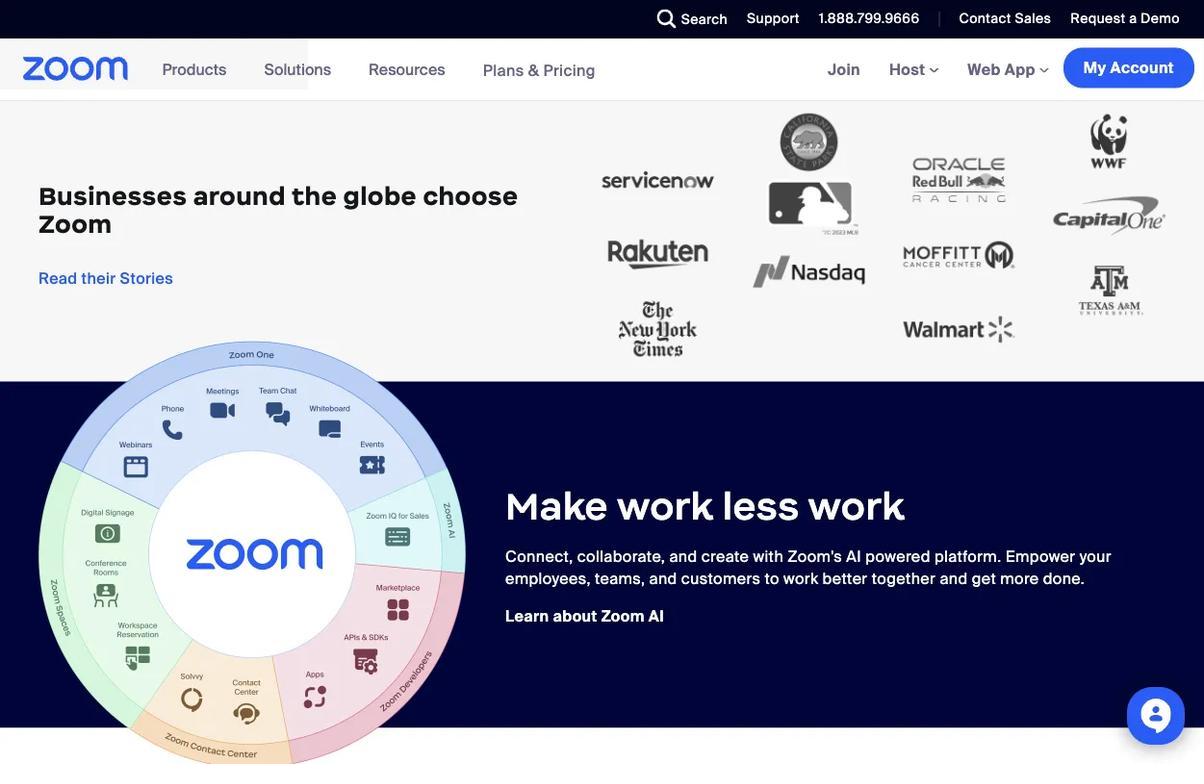 Task type: locate. For each thing, give the bounding box(es) containing it.
to
[[765, 569, 779, 589]]

0 vertical spatial zoom
[[38, 208, 112, 239]]

mlb logo image
[[753, 179, 865, 235]]

read their stories
[[38, 269, 173, 289]]

texas a&m logo image
[[1054, 254, 1166, 329]]

work up zoom's
[[808, 483, 905, 530]]

resources
[[369, 59, 445, 79]]

web app
[[968, 59, 1035, 79]]

&
[[528, 60, 539, 80]]

moffitt cancer center logo image
[[903, 218, 1015, 293]]

rakuten logo image
[[602, 218, 714, 292]]

oracle red bull logo image
[[903, 143, 1015, 218]]

work
[[617, 483, 713, 530], [808, 483, 905, 530], [784, 569, 819, 589]]

learn
[[505, 607, 549, 627]]

request a demo link
[[1056, 0, 1204, 38], [1071, 10, 1180, 27]]

learn about zoom ai
[[505, 607, 664, 627]]

1.888.799.9666 button up join link
[[819, 10, 920, 27]]

together
[[872, 569, 936, 589]]

less
[[723, 483, 799, 530]]

businesses
[[38, 180, 187, 212]]

contact sales link
[[945, 0, 1056, 38], [959, 10, 1051, 27]]

products button
[[162, 38, 235, 100]]

servicenow logo image
[[602, 143, 714, 218]]

1.888.799.9666 button
[[804, 0, 924, 38], [819, 10, 920, 27]]

work down zoom's
[[784, 569, 819, 589]]

zoom
[[38, 208, 112, 239], [601, 607, 645, 627]]

their
[[81, 269, 116, 289]]

web
[[968, 59, 1001, 79]]

0 horizontal spatial zoom
[[38, 208, 112, 239]]

better
[[823, 569, 868, 589]]

1 horizontal spatial ai
[[846, 547, 862, 567]]

and right teams,
[[649, 569, 677, 589]]

collaborate,
[[577, 547, 665, 567]]

meetings navigation
[[813, 38, 1204, 102]]

ai
[[846, 547, 862, 567], [649, 607, 664, 627]]

employees,
[[505, 569, 591, 589]]

0 vertical spatial ai
[[846, 547, 862, 567]]

with
[[753, 547, 784, 567]]

teams,
[[595, 569, 645, 589]]

host
[[889, 59, 929, 79]]

ai down collaborate,
[[649, 607, 664, 627]]

connect, collaborate, and create with zoom's ai powered platform. empower your employees, teams, and customers to work better together and get more done.
[[505, 547, 1112, 589]]

my account link
[[1063, 48, 1194, 88]]

search button
[[643, 0, 733, 38]]

more
[[1000, 569, 1039, 589]]

powered
[[866, 547, 930, 567]]

zoom's
[[788, 547, 842, 567]]

ai up 'better'
[[846, 547, 862, 567]]

work up collaborate,
[[617, 483, 713, 530]]

and down platform.
[[940, 569, 968, 589]]

zoom down teams,
[[601, 607, 645, 627]]

contact sales
[[959, 10, 1051, 27]]

resources button
[[369, 38, 454, 100]]

create
[[701, 547, 749, 567]]

contact sales link up web app
[[945, 0, 1056, 38]]

account
[[1110, 58, 1174, 78]]

support link
[[733, 0, 804, 38], [747, 10, 800, 27]]

zoom up read
[[38, 208, 112, 239]]

and
[[669, 547, 697, 567], [649, 569, 677, 589], [940, 569, 968, 589]]

a
[[1129, 10, 1137, 27]]

plans & pricing link
[[483, 60, 596, 80], [483, 60, 596, 80]]

request a demo
[[1071, 10, 1180, 27]]

about
[[553, 607, 597, 627]]

banner
[[0, 38, 1204, 102]]

0 horizontal spatial ai
[[649, 607, 664, 627]]

pricing
[[543, 60, 596, 80]]

connect,
[[505, 547, 573, 567]]

1 vertical spatial zoom
[[601, 607, 645, 627]]

1 vertical spatial ai
[[649, 607, 664, 627]]



Task type: describe. For each thing, give the bounding box(es) containing it.
walmart logo image
[[903, 293, 1015, 368]]

businesses around the globe choose zoom
[[38, 180, 518, 239]]

contact sales link up web app dropdown button
[[959, 10, 1051, 27]]

around
[[193, 180, 286, 212]]

1 horizontal spatial zoom
[[601, 607, 645, 627]]

stories
[[120, 269, 173, 289]]

my account
[[1084, 58, 1174, 78]]

app
[[1005, 59, 1035, 79]]

zoom inside "businesses around the globe choose zoom"
[[38, 208, 112, 239]]

web app button
[[968, 59, 1049, 79]]

1.888.799.9666 button up join
[[804, 0, 924, 38]]

plans
[[483, 60, 524, 80]]

done.
[[1043, 569, 1085, 589]]

work inside connect, collaborate, and create with zoom's ai powered platform. empower your employees, teams, and customers to work better together and get more done.
[[784, 569, 819, 589]]

zoom logo image
[[23, 57, 129, 81]]

sales
[[1015, 10, 1051, 27]]

choose
[[423, 180, 518, 212]]

read their stories link
[[38, 269, 173, 289]]

read
[[38, 269, 77, 289]]

make work less work
[[505, 483, 905, 530]]

capital one logo image
[[1054, 179, 1166, 254]]

the
[[292, 180, 337, 212]]

make
[[505, 483, 608, 530]]

ai inside connect, collaborate, and create with zoom's ai powered platform. empower your employees, teams, and customers to work better together and get more done.
[[846, 547, 862, 567]]

products
[[162, 59, 227, 79]]

your
[[1080, 547, 1112, 567]]

solutions
[[264, 59, 331, 79]]

the new york times logo image
[[602, 292, 714, 367]]

california state parks logo image
[[753, 105, 865, 179]]

host button
[[889, 59, 939, 79]]

solutions button
[[264, 38, 340, 100]]

empower
[[1006, 547, 1076, 567]]

learn about zoom ai link
[[505, 607, 664, 627]]

globe
[[343, 180, 417, 212]]

customers
[[681, 569, 761, 589]]

get
[[972, 569, 996, 589]]

platform.
[[935, 547, 1001, 567]]

support
[[747, 10, 800, 27]]

join link
[[813, 38, 875, 100]]

wwf logo image
[[1054, 105, 1166, 179]]

search
[[681, 10, 728, 28]]

my
[[1084, 58, 1106, 78]]

join
[[828, 59, 860, 79]]

contact
[[959, 10, 1011, 27]]

nasdaq logo image
[[753, 235, 865, 310]]

demo
[[1141, 10, 1180, 27]]

product information navigation
[[148, 38, 610, 102]]

1.888.799.9666
[[819, 10, 920, 27]]

and left create
[[669, 547, 697, 567]]

banner containing my account
[[0, 38, 1204, 102]]

plans & pricing
[[483, 60, 596, 80]]

request
[[1071, 10, 1126, 27]]



Task type: vqa. For each thing, say whether or not it's contained in the screenshot.
Learn
yes



